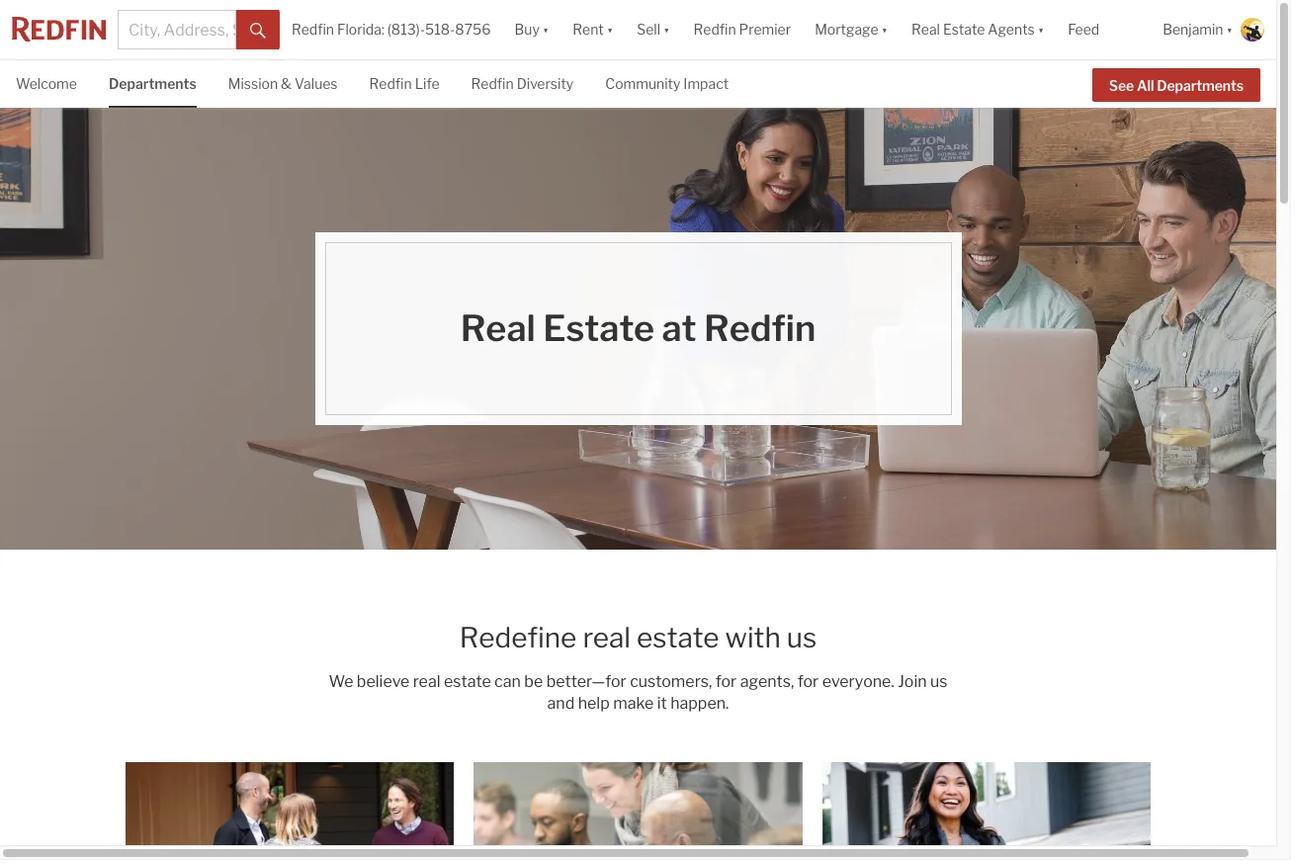 Task type: locate. For each thing, give the bounding box(es) containing it.
sell ▾ button
[[637, 0, 670, 59]]

redfin left premier
[[694, 21, 737, 38]]

real right believe
[[413, 672, 441, 691]]

us inside we believe real estate can be better—for customers, for agents, for everyone. join us and help make it happen.
[[931, 672, 948, 691]]

estate
[[944, 21, 986, 38], [543, 307, 655, 350]]

▾ right agents
[[1038, 21, 1045, 38]]

▾ right mortgage
[[882, 21, 888, 38]]

▾ left the user photo
[[1227, 21, 1233, 38]]

1 horizontal spatial for
[[798, 672, 819, 691]]

estate
[[637, 621, 720, 655], [444, 672, 491, 691]]

buy ▾
[[515, 21, 549, 38]]

we
[[329, 672, 354, 691]]

us right with
[[787, 621, 817, 655]]

impact
[[684, 75, 729, 92]]

0 vertical spatial real
[[583, 621, 631, 655]]

▾
[[543, 21, 549, 38], [607, 21, 614, 38], [664, 21, 670, 38], [882, 21, 888, 38], [1038, 21, 1045, 38], [1227, 21, 1233, 38]]

see all departments button
[[1093, 68, 1261, 102]]

redefine real estate with us
[[460, 621, 817, 655]]

see all departments
[[1110, 77, 1244, 94]]

redfin diversity
[[471, 75, 574, 92]]

us right join
[[931, 672, 948, 691]]

1 horizontal spatial real
[[583, 621, 631, 655]]

0 horizontal spatial estate
[[543, 307, 655, 350]]

redfin for redfin diversity
[[471, 75, 514, 92]]

5 ▾ from the left
[[1038, 21, 1045, 38]]

buy ▾ button
[[515, 0, 549, 59]]

departments
[[109, 75, 197, 92], [1158, 77, 1244, 94]]

0 vertical spatial us
[[787, 621, 817, 655]]

life
[[415, 75, 440, 92]]

6 ▾ from the left
[[1227, 21, 1233, 38]]

agents,
[[741, 672, 795, 691]]

real for real estate at redfin
[[461, 307, 536, 350]]

sell ▾ button
[[625, 0, 682, 59]]

2 ▾ from the left
[[607, 21, 614, 38]]

redfin inside button
[[694, 21, 737, 38]]

welcome
[[16, 75, 77, 92]]

2 for from the left
[[798, 672, 819, 691]]

us
[[787, 621, 817, 655], [931, 672, 948, 691]]

florida:
[[337, 21, 385, 38]]

real up better—for at the left of the page
[[583, 621, 631, 655]]

▾ right buy
[[543, 21, 549, 38]]

0 horizontal spatial departments
[[109, 75, 197, 92]]

redfin premier button
[[682, 0, 803, 59]]

real estate agents ▾
[[912, 21, 1045, 38]]

518-
[[425, 21, 455, 38]]

▾ right the sell
[[664, 21, 670, 38]]

estate inside dropdown button
[[944, 21, 986, 38]]

diversity
[[517, 75, 574, 92]]

0 horizontal spatial real
[[461, 307, 536, 350]]

sell
[[637, 21, 661, 38]]

departments right all on the right
[[1158, 77, 1244, 94]]

estate for at
[[543, 307, 655, 350]]

redfin right at
[[704, 307, 816, 350]]

0 vertical spatial real
[[912, 21, 941, 38]]

redfin
[[292, 21, 334, 38], [694, 21, 737, 38], [369, 75, 412, 92], [471, 75, 514, 92], [704, 307, 816, 350]]

redfin left florida:
[[292, 21, 334, 38]]

1 ▾ from the left
[[543, 21, 549, 38]]

estate up customers,
[[637, 621, 720, 655]]

submit search image
[[250, 22, 266, 38]]

1 horizontal spatial departments
[[1158, 77, 1244, 94]]

1 horizontal spatial real
[[912, 21, 941, 38]]

1 vertical spatial estate
[[543, 307, 655, 350]]

for up happen.
[[716, 672, 737, 691]]

1 vertical spatial real
[[413, 672, 441, 691]]

mission
[[228, 75, 278, 92]]

0 horizontal spatial for
[[716, 672, 737, 691]]

estate left the can
[[444, 672, 491, 691]]

redfin left 'diversity'
[[471, 75, 514, 92]]

redefine
[[460, 621, 577, 655]]

real estate at redfin
[[461, 307, 816, 350]]

associate agents image
[[823, 762, 1152, 861]]

everyone.
[[823, 672, 895, 691]]

4 ▾ from the left
[[882, 21, 888, 38]]

1 vertical spatial estate
[[444, 672, 491, 691]]

redfin left life
[[369, 75, 412, 92]]

(813)-
[[388, 21, 425, 38]]

with
[[726, 621, 781, 655]]

1 horizontal spatial estate
[[944, 21, 986, 38]]

1 vertical spatial us
[[931, 672, 948, 691]]

redfin life
[[369, 75, 440, 92]]

1 horizontal spatial us
[[931, 672, 948, 691]]

estate left at
[[543, 307, 655, 350]]

3 ▾ from the left
[[664, 21, 670, 38]]

▾ for benjamin ▾
[[1227, 21, 1233, 38]]

departments link
[[109, 60, 197, 105]]

&
[[281, 75, 292, 92]]

for
[[716, 672, 737, 691], [798, 672, 819, 691]]

1 for from the left
[[716, 672, 737, 691]]

redfin for redfin premier
[[694, 21, 737, 38]]

be
[[525, 672, 543, 691]]

▾ right rent
[[607, 21, 614, 38]]

0 horizontal spatial real
[[413, 672, 441, 691]]

0 horizontal spatial us
[[787, 621, 817, 655]]

real estate agents ▾ button
[[900, 0, 1057, 59]]

rent ▾
[[573, 21, 614, 38]]

departments down city, address, school, agent, zip search field
[[109, 75, 197, 92]]

feed button
[[1057, 0, 1152, 59]]

happen.
[[671, 694, 729, 713]]

real inside dropdown button
[[912, 21, 941, 38]]

real
[[583, 621, 631, 655], [413, 672, 441, 691]]

rent
[[573, 21, 604, 38]]

benjamin ▾
[[1163, 21, 1233, 38]]

buy ▾ button
[[503, 0, 561, 59]]

redfin for redfin florida: (813)-518-8756
[[292, 21, 334, 38]]

▾ for rent ▾
[[607, 21, 614, 38]]

we believe real estate can be better—for customers, for agents, for everyone. join us and help make it happen.
[[329, 672, 948, 713]]

mortgage
[[815, 21, 879, 38]]

1 horizontal spatial estate
[[637, 621, 720, 655]]

0 vertical spatial estate
[[944, 21, 986, 38]]

▾ for mortgage ▾
[[882, 21, 888, 38]]

benjamin
[[1163, 21, 1224, 38]]

1 vertical spatial real
[[461, 307, 536, 350]]

for right agents,
[[798, 672, 819, 691]]

0 horizontal spatial estate
[[444, 672, 491, 691]]

0 vertical spatial estate
[[637, 621, 720, 655]]

real
[[912, 21, 941, 38], [461, 307, 536, 350]]

estate left agents
[[944, 21, 986, 38]]



Task type: vqa. For each thing, say whether or not it's contained in the screenshot.
▾ related to Buy ▾
yes



Task type: describe. For each thing, give the bounding box(es) containing it.
redfin life link
[[369, 60, 440, 105]]

rent ▾ button
[[573, 0, 614, 59]]

real for real estate agents ▾
[[912, 21, 941, 38]]

mortgage ▾
[[815, 21, 888, 38]]

feed
[[1068, 21, 1100, 38]]

▾ for buy ▾
[[543, 21, 549, 38]]

values
[[295, 75, 338, 92]]

real estate agents image
[[125, 762, 454, 861]]

join
[[898, 672, 927, 691]]

at
[[662, 307, 697, 350]]

premier
[[739, 21, 791, 38]]

see
[[1110, 77, 1135, 94]]

mission & values
[[228, 75, 338, 92]]

better—for
[[547, 672, 627, 691]]

agents
[[988, 21, 1035, 38]]

all
[[1137, 77, 1155, 94]]

departments inside button
[[1158, 77, 1244, 94]]

▾ for sell ▾
[[664, 21, 670, 38]]

community impact link
[[606, 60, 729, 105]]

redfin for redfin life
[[369, 75, 412, 92]]

make
[[613, 694, 654, 713]]

community
[[606, 75, 681, 92]]

believe
[[357, 672, 410, 691]]

customers,
[[630, 672, 713, 691]]

rent ▾ button
[[561, 0, 625, 59]]

sell ▾
[[637, 21, 670, 38]]

real estate support roles image
[[474, 762, 803, 861]]

real inside we believe real estate can be better—for customers, for agents, for everyone. join us and help make it happen.
[[413, 672, 441, 691]]

can
[[495, 672, 521, 691]]

community impact
[[606, 75, 729, 92]]

mission & values link
[[228, 60, 338, 105]]

redfin florida: (813)-518-8756
[[292, 21, 491, 38]]

user photo image
[[1241, 18, 1265, 42]]

real estate agents ▾ link
[[912, 0, 1045, 59]]

mortgage ▾ button
[[803, 0, 900, 59]]

City, Address, School, Agent, ZIP search field
[[118, 10, 236, 49]]

welcome link
[[16, 60, 77, 105]]

and
[[548, 694, 575, 713]]

it
[[658, 694, 667, 713]]

redfin diversity link
[[471, 60, 574, 105]]

help
[[578, 694, 610, 713]]

estate inside we believe real estate can be better—for customers, for agents, for everyone. join us and help make it happen.
[[444, 672, 491, 691]]

estate for agents
[[944, 21, 986, 38]]

redfin premier
[[694, 21, 791, 38]]

buy
[[515, 21, 540, 38]]

mortgage ▾ button
[[815, 0, 888, 59]]

8756
[[455, 21, 491, 38]]



